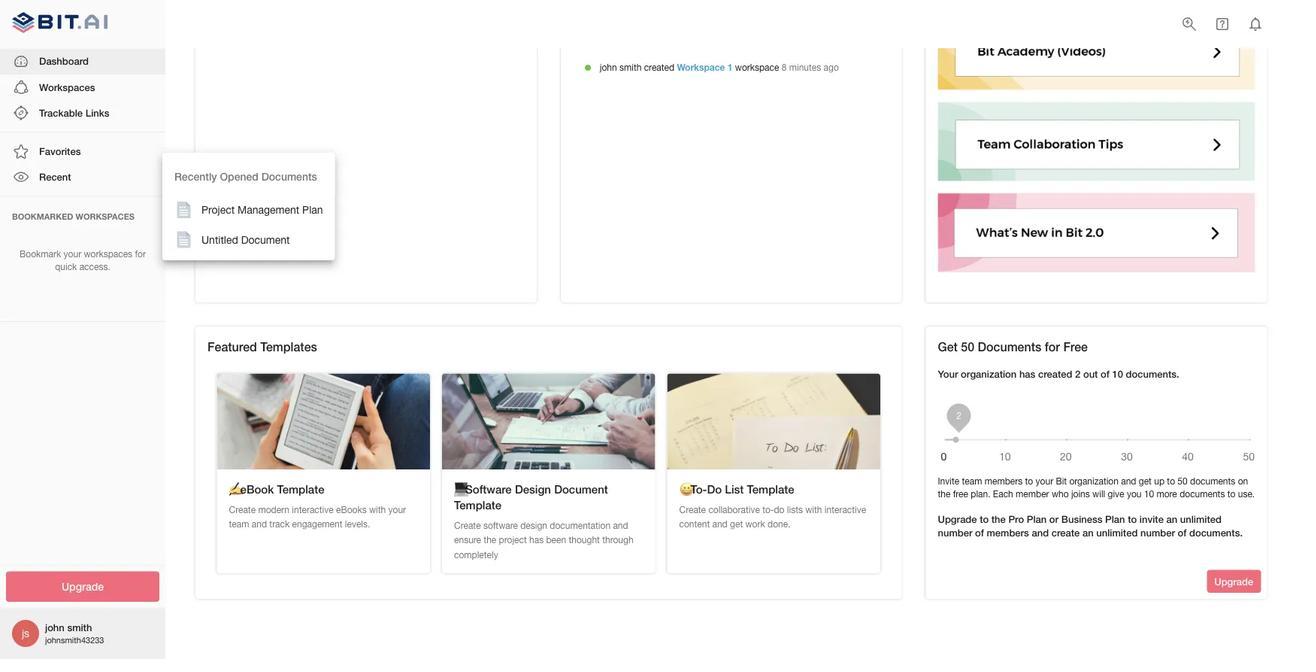 Task type: locate. For each thing, give the bounding box(es) containing it.
for left free
[[1046, 340, 1061, 354]]

smith left workspace
[[620, 62, 642, 73]]

your up quick
[[64, 249, 81, 259]]

document up documentation
[[555, 483, 608, 496]]

plan right management
[[302, 203, 323, 216]]

to left use.
[[1228, 488, 1236, 499]]

track
[[270, 519, 290, 529]]

minutes
[[790, 62, 822, 73]]

created
[[644, 62, 675, 73], [1039, 368, 1073, 380]]

1 vertical spatial for
[[1046, 340, 1061, 354]]

workspace
[[677, 62, 726, 73]]

0 vertical spatial team
[[963, 476, 983, 486]]

create collaborative to-do lists with interactive content and get work done.
[[680, 504, 867, 529]]

smith for john smith johnsmith43233
[[67, 622, 92, 633]]

joins
[[1072, 488, 1091, 499]]

1 vertical spatial smith
[[67, 622, 92, 633]]

johnsmith43233
[[45, 635, 104, 645]]

your
[[64, 249, 81, 259], [1036, 476, 1054, 486], [389, 504, 406, 514]]

the inside upgrade to the pro plan or business plan to invite an unlimited number of members and create an unlimited number of documents.
[[992, 513, 1006, 525]]

through
[[603, 534, 634, 545]]

featured templates
[[208, 340, 317, 354]]

team down ✍️ebook
[[229, 519, 249, 529]]

for
[[135, 249, 146, 259], [1046, 340, 1061, 354]]

your
[[939, 368, 959, 380]]

2 horizontal spatial of
[[1179, 527, 1187, 538]]

0 vertical spatial john
[[600, 62, 617, 73]]

1 interactive from the left
[[292, 504, 334, 514]]

1 vertical spatial documents
[[978, 340, 1042, 354]]

for right 'workspaces'
[[135, 249, 146, 259]]

1 horizontal spatial document
[[555, 483, 608, 496]]

create up content
[[680, 504, 706, 514]]

free
[[1064, 340, 1089, 354]]

project
[[202, 203, 235, 216]]

1 vertical spatial your
[[1036, 476, 1054, 486]]

the left pro
[[992, 513, 1006, 525]]

create inside create collaborative to-do lists with interactive content and get work done.
[[680, 504, 706, 514]]

template up create modern interactive ebooks with your team and track engagement levels.
[[277, 483, 325, 496]]

interactive inside create modern interactive ebooks with your team and track engagement levels.
[[292, 504, 334, 514]]

invite
[[939, 476, 960, 486]]

0 horizontal spatial number
[[939, 527, 973, 538]]

workspace 1 link
[[677, 62, 733, 73]]

the inside create software design documentation and ensure the project has been thought through completely
[[484, 534, 497, 545]]

documents. down use.
[[1190, 527, 1244, 538]]

documents
[[1191, 476, 1236, 486], [1180, 488, 1226, 499]]

0 vertical spatial 10
[[1113, 368, 1124, 380]]

untitled document
[[202, 233, 290, 246]]

smith up johnsmith43233
[[67, 622, 92, 633]]

1 horizontal spatial has
[[1020, 368, 1036, 380]]

with inside create modern interactive ebooks with your team and track engagement levels.
[[369, 504, 386, 514]]

0 horizontal spatial your
[[64, 249, 81, 259]]

documents. right out
[[1127, 368, 1180, 380]]

to
[[1026, 476, 1034, 486], [1168, 476, 1176, 486], [1228, 488, 1236, 499], [980, 513, 989, 525], [1129, 513, 1138, 525]]

1 with from the left
[[369, 504, 386, 514]]

0 horizontal spatial documents
[[262, 170, 317, 183]]

get down 'collaborative'
[[731, 519, 743, 529]]

documents left the on
[[1191, 476, 1236, 486]]

get left the up
[[1140, 476, 1152, 486]]

0 vertical spatial your
[[64, 249, 81, 259]]

and down 'collaborative'
[[713, 519, 728, 529]]

0 horizontal spatial template
[[277, 483, 325, 496]]

template up "to-"
[[747, 483, 795, 496]]

1 horizontal spatial 50
[[1178, 476, 1188, 486]]

plan.
[[971, 488, 991, 499]]

1 vertical spatial get
[[731, 519, 743, 529]]

ensure
[[454, 534, 482, 545]]

on
[[1239, 476, 1249, 486]]

your right ebooks on the left of the page
[[389, 504, 406, 514]]

team inside invite team members to your bit organization and get up to 50 documents on the free plan. each member who joins will give you 10 more documents to use.
[[963, 476, 983, 486]]

an right invite
[[1167, 513, 1178, 525]]

created left workspace
[[644, 62, 675, 73]]

1 vertical spatial organization
[[1070, 476, 1119, 486]]

0 horizontal spatial john
[[45, 622, 65, 633]]

0 vertical spatial unlimited
[[1181, 513, 1222, 525]]

engagement
[[292, 519, 343, 529]]

0 horizontal spatial unlimited
[[1097, 527, 1139, 538]]

member
[[1016, 488, 1050, 499]]

organization up will on the right bottom of page
[[1070, 476, 1119, 486]]

levels.
[[345, 519, 370, 529]]

recently
[[175, 170, 217, 183]]

smith for john smith created workspace 1 workspace 8 minutes ago
[[620, 62, 642, 73]]

1 horizontal spatial documents.
[[1190, 527, 1244, 538]]

get inside create collaborative to-do lists with interactive content and get work done.
[[731, 519, 743, 529]]

project
[[499, 534, 527, 545]]

0 vertical spatial smith
[[620, 62, 642, 73]]

0 horizontal spatial team
[[229, 519, 249, 529]]

😀to-do list template image
[[668, 374, 881, 470]]

john smith created workspace 1 workspace 8 minutes ago
[[600, 62, 839, 73]]

0 horizontal spatial documents.
[[1127, 368, 1180, 380]]

1 horizontal spatial interactive
[[825, 504, 867, 514]]

trackable links button
[[0, 100, 166, 126]]

with up "levels."
[[369, 504, 386, 514]]

workspaces
[[39, 81, 95, 93]]

team up plan.
[[963, 476, 983, 486]]

create up 'ensure'
[[454, 520, 481, 530]]

and inside invite team members to your bit organization and get up to 50 documents on the free plan. each member who joins will give you 10 more documents to use.
[[1122, 476, 1137, 486]]

0 horizontal spatial 50
[[962, 340, 975, 354]]

0 horizontal spatial with
[[369, 504, 386, 514]]

software
[[484, 520, 518, 530]]

0 vertical spatial members
[[985, 476, 1023, 486]]

has down design
[[530, 534, 544, 545]]

will
[[1093, 488, 1106, 499]]

50
[[962, 340, 975, 354], [1178, 476, 1188, 486]]

out
[[1084, 368, 1099, 380]]

1 horizontal spatial organization
[[1070, 476, 1119, 486]]

plan down give
[[1106, 513, 1126, 525]]

untitled document link
[[162, 225, 335, 254]]

1 vertical spatial 50
[[1178, 476, 1188, 486]]

documents right more
[[1180, 488, 1226, 499]]

1 horizontal spatial smith
[[620, 62, 642, 73]]

0 vertical spatial documents
[[262, 170, 317, 183]]

2 horizontal spatial your
[[1036, 476, 1054, 486]]

free
[[954, 488, 969, 499]]

1 vertical spatial team
[[229, 519, 249, 529]]

upgrade for upgrade button to the left
[[62, 580, 104, 593]]

0 horizontal spatial upgrade
[[62, 580, 104, 593]]

menu
[[162, 153, 335, 260]]

1 horizontal spatial number
[[1141, 527, 1176, 538]]

2 horizontal spatial the
[[992, 513, 1006, 525]]

john smith johnsmith43233
[[45, 622, 104, 645]]

has down "get 50 documents for free"
[[1020, 368, 1036, 380]]

members up each
[[985, 476, 1023, 486]]

list
[[725, 483, 744, 496]]

number down the free
[[939, 527, 973, 538]]

to-
[[763, 504, 774, 514]]

2 horizontal spatial upgrade
[[1215, 575, 1254, 587]]

upgrade inside upgrade to the pro plan or business plan to invite an unlimited number of members and create an unlimited number of documents.
[[939, 513, 978, 525]]

1 horizontal spatial create
[[454, 520, 481, 530]]

create down ✍️ebook
[[229, 504, 256, 514]]

2 horizontal spatial create
[[680, 504, 706, 514]]

unlimited
[[1181, 513, 1222, 525], [1097, 527, 1139, 538]]

1 vertical spatial document
[[555, 483, 608, 496]]

content
[[680, 519, 710, 529]]

or
[[1050, 513, 1059, 525]]

0 horizontal spatial has
[[530, 534, 544, 545]]

for for documents
[[1046, 340, 1061, 354]]

document down management
[[241, 233, 290, 246]]

and up through at the bottom
[[613, 520, 629, 530]]

1 horizontal spatial for
[[1046, 340, 1061, 354]]

✍️ebook
[[229, 483, 274, 496]]

template inside the '💻software design document template'
[[454, 498, 502, 512]]

upgrade button
[[1208, 570, 1262, 593], [6, 571, 159, 602]]

favorites
[[39, 145, 81, 157]]

0 horizontal spatial create
[[229, 504, 256, 514]]

0 vertical spatial document
[[241, 233, 290, 246]]

0 horizontal spatial the
[[484, 534, 497, 545]]

2 horizontal spatial template
[[747, 483, 795, 496]]

1 vertical spatial john
[[45, 622, 65, 633]]

create inside create modern interactive ebooks with your team and track engagement levels.
[[229, 504, 256, 514]]

0 vertical spatial documents.
[[1127, 368, 1180, 380]]

team
[[963, 476, 983, 486], [229, 519, 249, 529]]

😀to-
[[680, 483, 708, 496]]

john inside john smith johnsmith43233
[[45, 622, 65, 633]]

0 vertical spatial 50
[[962, 340, 975, 354]]

1 horizontal spatial get
[[1140, 476, 1152, 486]]

0 vertical spatial for
[[135, 249, 146, 259]]

and up you
[[1122, 476, 1137, 486]]

2 interactive from the left
[[825, 504, 867, 514]]

50 right "get"
[[962, 340, 975, 354]]

0 horizontal spatial plan
[[302, 203, 323, 216]]

10 right you
[[1145, 488, 1155, 499]]

1 horizontal spatial template
[[454, 498, 502, 512]]

1 horizontal spatial documents
[[978, 340, 1042, 354]]

unlimited down business
[[1097, 527, 1139, 538]]

create inside create software design documentation and ensure the project has been thought through completely
[[454, 520, 481, 530]]

10
[[1113, 368, 1124, 380], [1145, 488, 1155, 499]]

50 right the up
[[1178, 476, 1188, 486]]

documents up management
[[262, 170, 317, 183]]

unlimited right invite
[[1181, 513, 1222, 525]]

members down pro
[[987, 527, 1030, 538]]

and left track
[[252, 519, 267, 529]]

50 inside invite team members to your bit organization and get up to 50 documents on the free plan. each member who joins will give you 10 more documents to use.
[[1178, 476, 1188, 486]]

template
[[277, 483, 325, 496], [747, 483, 795, 496], [454, 498, 502, 512]]

an down business
[[1083, 527, 1094, 538]]

2 with from the left
[[806, 504, 823, 514]]

interactive up engagement
[[292, 504, 334, 514]]

2 vertical spatial your
[[389, 504, 406, 514]]

1 horizontal spatial 10
[[1145, 488, 1155, 499]]

0 horizontal spatial get
[[731, 519, 743, 529]]

1 vertical spatial 10
[[1145, 488, 1155, 499]]

the down software
[[484, 534, 497, 545]]

1 vertical spatial unlimited
[[1097, 527, 1139, 538]]

template down 💻software
[[454, 498, 502, 512]]

1 horizontal spatial with
[[806, 504, 823, 514]]

documents up your organization has created 2 out of 10 documents.
[[978, 340, 1042, 354]]

1 number from the left
[[939, 527, 973, 538]]

and left the create
[[1033, 527, 1050, 538]]

plan
[[302, 203, 323, 216], [1027, 513, 1047, 525], [1106, 513, 1126, 525]]

1 horizontal spatial john
[[600, 62, 617, 73]]

you
[[1128, 488, 1142, 499]]

1 horizontal spatial an
[[1167, 513, 1178, 525]]

organization
[[962, 368, 1017, 380], [1070, 476, 1119, 486]]

to left invite
[[1129, 513, 1138, 525]]

1 horizontal spatial the
[[939, 488, 951, 499]]

1 vertical spatial created
[[1039, 368, 1073, 380]]

number
[[939, 527, 973, 538], [1141, 527, 1176, 538]]

create for 😀to-do list template
[[680, 504, 706, 514]]

smith inside john smith johnsmith43233
[[67, 622, 92, 633]]

smith
[[620, 62, 642, 73], [67, 622, 92, 633]]

documents.
[[1127, 368, 1180, 380], [1190, 527, 1244, 538]]

0 horizontal spatial organization
[[962, 368, 1017, 380]]

give
[[1109, 488, 1125, 499]]

0 horizontal spatial interactive
[[292, 504, 334, 514]]

more
[[1157, 488, 1178, 499]]

your left bit
[[1036, 476, 1054, 486]]

interactive
[[292, 504, 334, 514], [825, 504, 867, 514]]

create
[[229, 504, 256, 514], [680, 504, 706, 514], [454, 520, 481, 530]]

0 horizontal spatial created
[[644, 62, 675, 73]]

interactive right lists
[[825, 504, 867, 514]]

1 horizontal spatial created
[[1039, 368, 1073, 380]]

john for john smith johnsmith43233
[[45, 622, 65, 633]]

✍️ebook template image
[[217, 374, 430, 470]]

0 horizontal spatial smith
[[67, 622, 92, 633]]

with right lists
[[806, 504, 823, 514]]

with inside create collaborative to-do lists with interactive content and get work done.
[[806, 504, 823, 514]]

0 horizontal spatial for
[[135, 249, 146, 259]]

2 vertical spatial the
[[484, 534, 497, 545]]

plan left or in the bottom of the page
[[1027, 513, 1047, 525]]

1 horizontal spatial your
[[389, 504, 406, 514]]

10 right out
[[1113, 368, 1124, 380]]

team inside create modern interactive ebooks with your team and track engagement levels.
[[229, 519, 249, 529]]

1 vertical spatial members
[[987, 527, 1030, 538]]

1 horizontal spatial upgrade button
[[1208, 570, 1262, 593]]

john for john smith created workspace 1 workspace 8 minutes ago
[[600, 62, 617, 73]]

document
[[241, 233, 290, 246], [555, 483, 608, 496]]

1 horizontal spatial upgrade
[[939, 513, 978, 525]]

0 horizontal spatial an
[[1083, 527, 1094, 538]]

0 horizontal spatial document
[[241, 233, 290, 246]]

interactive inside create collaborative to-do lists with interactive content and get work done.
[[825, 504, 867, 514]]

access.
[[79, 261, 110, 272]]

organization down "get 50 documents for free"
[[962, 368, 1017, 380]]

who
[[1052, 488, 1069, 499]]

1 vertical spatial the
[[992, 513, 1006, 525]]

get
[[1140, 476, 1152, 486], [731, 519, 743, 529]]

an
[[1167, 513, 1178, 525], [1083, 527, 1094, 538]]

created left 2
[[1039, 368, 1073, 380]]

1 vertical spatial documents.
[[1190, 527, 1244, 538]]

and inside create collaborative to-do lists with interactive content and get work done.
[[713, 519, 728, 529]]

for inside bookmark your workspaces for quick access.
[[135, 249, 146, 259]]

number down invite
[[1141, 527, 1176, 538]]

the down "invite"
[[939, 488, 951, 499]]

your inside bookmark your workspaces for quick access.
[[64, 249, 81, 259]]

bookmarked workspaces
[[12, 211, 135, 221]]

document inside the '💻software design document template'
[[555, 483, 608, 496]]

1 vertical spatial has
[[530, 534, 544, 545]]

1
[[728, 62, 733, 73]]

0 vertical spatial get
[[1140, 476, 1152, 486]]

design
[[515, 483, 551, 496]]

documents for 50
[[978, 340, 1042, 354]]

with
[[369, 504, 386, 514], [806, 504, 823, 514]]

0 vertical spatial the
[[939, 488, 951, 499]]

1 horizontal spatial team
[[963, 476, 983, 486]]

has
[[1020, 368, 1036, 380], [530, 534, 544, 545]]

10 inside invite team members to your bit organization and get up to 50 documents on the free plan. each member who joins will give you 10 more documents to use.
[[1145, 488, 1155, 499]]



Task type: vqa. For each thing, say whether or not it's contained in the screenshot.
the leftmost "of"
yes



Task type: describe. For each thing, give the bounding box(es) containing it.
create modern interactive ebooks with your team and track engagement levels.
[[229, 504, 406, 529]]

workspaces button
[[0, 74, 166, 100]]

✍️ebook template
[[229, 483, 325, 496]]

members inside upgrade to the pro plan or business plan to invite an unlimited number of members and create an unlimited number of documents.
[[987, 527, 1030, 538]]

get
[[939, 340, 958, 354]]

0 horizontal spatial upgrade button
[[6, 571, 159, 602]]

do
[[774, 504, 785, 514]]

dashboard
[[39, 55, 89, 67]]

bookmark your workspaces for quick access.
[[20, 249, 146, 272]]

thought
[[569, 534, 600, 545]]

ago
[[824, 62, 839, 73]]

create for ✍️ebook template
[[229, 504, 256, 514]]

to down plan.
[[980, 513, 989, 525]]

and inside upgrade to the pro plan or business plan to invite an unlimited number of members and create an unlimited number of documents.
[[1033, 527, 1050, 538]]

to up member
[[1026, 476, 1034, 486]]

💻software design document template image
[[442, 374, 656, 470]]

1 vertical spatial an
[[1083, 527, 1094, 538]]

1 horizontal spatial unlimited
[[1181, 513, 1222, 525]]

up
[[1155, 476, 1165, 486]]

collaborative
[[709, 504, 760, 514]]

js
[[22, 627, 29, 639]]

document inside menu item
[[241, 233, 290, 246]]

favorites button
[[0, 139, 166, 164]]

template for 💻software design document template
[[454, 498, 502, 512]]

completely
[[454, 549, 499, 560]]

1 vertical spatial documents
[[1180, 488, 1226, 499]]

pro
[[1009, 513, 1025, 525]]

for for workspaces
[[135, 249, 146, 259]]

trackable links
[[39, 107, 109, 118]]

lists
[[788, 504, 803, 514]]

your organization has created 2 out of 10 documents.
[[939, 368, 1180, 380]]

0 horizontal spatial of
[[976, 527, 985, 538]]

members inside invite team members to your bit organization and get up to 50 documents on the free plan. each member who joins will give you 10 more documents to use.
[[985, 476, 1023, 486]]

and inside create software design documentation and ensure the project has been thought through completely
[[613, 520, 629, 530]]

quick
[[55, 261, 77, 272]]

trackable
[[39, 107, 83, 118]]

invite team members to your bit organization and get up to 50 documents on the free plan. each member who joins will give you 10 more documents to use.
[[939, 476, 1256, 499]]

0 vertical spatial an
[[1167, 513, 1178, 525]]

business
[[1062, 513, 1103, 525]]

create
[[1052, 527, 1081, 538]]

1 horizontal spatial plan
[[1027, 513, 1047, 525]]

do
[[708, 483, 722, 496]]

💻software
[[454, 483, 512, 496]]

upgrade to the pro plan or business plan to invite an unlimited number of members and create an unlimited number of documents.
[[939, 513, 1244, 538]]

0 vertical spatial created
[[644, 62, 675, 73]]

the inside invite team members to your bit organization and get up to 50 documents on the free plan. each member who joins will give you 10 more documents to use.
[[939, 488, 951, 499]]

your inside invite team members to your bit organization and get up to 50 documents on the free plan. each member who joins will give you 10 more documents to use.
[[1036, 476, 1054, 486]]

done.
[[768, 519, 791, 529]]

each
[[994, 488, 1014, 499]]

2
[[1076, 368, 1081, 380]]

project management plan
[[202, 203, 323, 216]]

dashboard button
[[0, 49, 166, 74]]

and inside create modern interactive ebooks with your team and track engagement levels.
[[252, 519, 267, 529]]

documents. inside upgrade to the pro plan or business plan to invite an unlimited number of members and create an unlimited number of documents.
[[1190, 527, 1244, 538]]

0 vertical spatial organization
[[962, 368, 1017, 380]]

create software design documentation and ensure the project has been thought through completely
[[454, 520, 634, 560]]

get 50 documents for free
[[939, 340, 1089, 354]]

links
[[86, 107, 109, 118]]

been
[[547, 534, 567, 545]]

create for 💻software design document template
[[454, 520, 481, 530]]

untitled
[[202, 233, 238, 246]]

untitled document menu item
[[162, 225, 335, 254]]

menu containing recently opened documents
[[162, 153, 335, 260]]

management
[[238, 203, 300, 216]]

2 horizontal spatial plan
[[1106, 513, 1126, 525]]

bit
[[1057, 476, 1068, 486]]

plan inside project management plan menu item
[[302, 203, 323, 216]]

featured
[[208, 340, 257, 354]]

2 number from the left
[[1141, 527, 1176, 538]]

recent
[[39, 171, 71, 183]]

project management plan menu item
[[162, 195, 335, 225]]

invite
[[1140, 513, 1164, 525]]

use.
[[1239, 488, 1256, 499]]

get inside invite team members to your bit organization and get up to 50 documents on the free plan. each member who joins will give you 10 more documents to use.
[[1140, 476, 1152, 486]]

recently opened documents
[[175, 170, 317, 183]]

0 vertical spatial documents
[[1191, 476, 1236, 486]]

8
[[782, 62, 787, 73]]

documents for opened
[[262, 170, 317, 183]]

recent button
[[0, 164, 166, 190]]

bookmarked
[[12, 211, 73, 221]]

bookmark
[[20, 249, 61, 259]]

upgrade for the right upgrade button
[[1215, 575, 1254, 587]]

has inside create software design documentation and ensure the project has been thought through completely
[[530, 534, 544, 545]]

opened
[[220, 170, 259, 183]]

template for 😀to-do list template
[[747, 483, 795, 496]]

workspaces
[[76, 211, 135, 221]]

1 horizontal spatial of
[[1101, 368, 1110, 380]]

organization inside invite team members to your bit organization and get up to 50 documents on the free plan. each member who joins will give you 10 more documents to use.
[[1070, 476, 1119, 486]]

templates
[[260, 340, 317, 354]]

0 horizontal spatial 10
[[1113, 368, 1124, 380]]

workspace
[[736, 62, 780, 73]]

💻software design document template
[[454, 483, 608, 512]]

😀to-do list template
[[680, 483, 795, 496]]

workspaces
[[84, 249, 132, 259]]

0 vertical spatial has
[[1020, 368, 1036, 380]]

your inside create modern interactive ebooks with your team and track engagement levels.
[[389, 504, 406, 514]]

design
[[521, 520, 548, 530]]

to right the up
[[1168, 476, 1176, 486]]

documentation
[[550, 520, 611, 530]]

modern
[[258, 504, 290, 514]]

work
[[746, 519, 766, 529]]

project management plan link
[[162, 195, 335, 225]]



